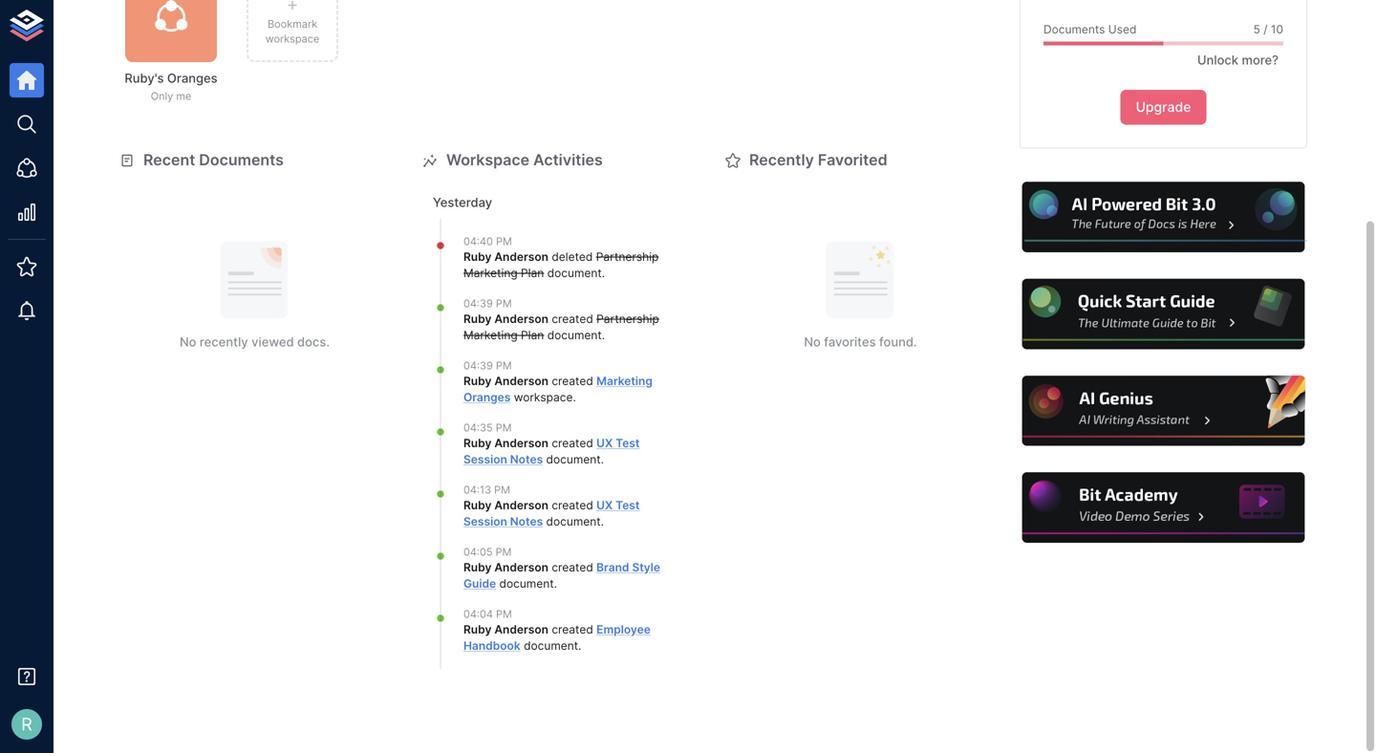 Task type: vqa. For each thing, say whether or not it's contained in the screenshot.
Category
no



Task type: describe. For each thing, give the bounding box(es) containing it.
brand style guide
[[464, 561, 660, 591]]

04:39 pm for document .
[[464, 297, 512, 310]]

created for marketing oranges link
[[552, 374, 593, 388]]

10
[[1271, 23, 1284, 36]]

04:35
[[464, 422, 493, 434]]

1 help image from the top
[[1020, 179, 1308, 255]]

employee handbook
[[464, 623, 651, 653]]

pm for employee handbook 'link'
[[496, 608, 512, 620]]

ruby anderson created for marketing oranges link
[[464, 374, 597, 388]]

ruby's oranges only me
[[125, 71, 218, 102]]

5 / 10
[[1254, 23, 1284, 36]]

oranges for ruby's
[[167, 71, 218, 86]]

workspace activities
[[446, 151, 603, 169]]

pm for marketing oranges link
[[496, 360, 512, 372]]

anderson for 04:35 pm's ux test session notes link
[[494, 436, 549, 450]]

document . for 04:05 pm
[[496, 577, 557, 591]]

2 anderson from the top
[[494, 312, 549, 326]]

04:13 pm
[[464, 484, 510, 496]]

04:39 pm for workspace .
[[464, 360, 512, 372]]

guide
[[464, 577, 496, 591]]

document . for 04:40 pm
[[544, 266, 605, 280]]

ruby anderson created for employee handbook 'link'
[[464, 623, 597, 637]]

ux test session notes link for 04:35 pm
[[464, 436, 640, 466]]

r button
[[6, 703, 48, 746]]

04:05
[[464, 546, 493, 558]]

recently
[[749, 151, 814, 169]]

recent
[[143, 151, 195, 169]]

2 help image from the top
[[1020, 276, 1308, 352]]

ux test session notes link for 04:13 pm
[[464, 498, 640, 528]]

04:05 pm
[[464, 546, 512, 558]]

employee
[[597, 623, 651, 637]]

ruby anderson created for 04:35 pm's ux test session notes link
[[464, 436, 597, 450]]

document for 04:40 pm
[[547, 266, 602, 280]]

marketing for ruby anderson created
[[464, 328, 518, 342]]

only
[[151, 90, 173, 102]]

ux test session notes for 04:35 pm
[[464, 436, 640, 466]]

partnership for created
[[597, 312, 659, 326]]

unlock more?
[[1198, 53, 1279, 67]]

partnership marketing plan for created
[[464, 312, 659, 342]]

viewed
[[251, 334, 294, 349]]

04:04 pm
[[464, 608, 512, 620]]

no for recently
[[804, 334, 821, 349]]

document . for 04:13 pm
[[543, 515, 604, 528]]

ruby anderson created for 04:13 pm ux test session notes link
[[464, 498, 597, 512]]

no for recent
[[180, 334, 196, 349]]

1 horizontal spatial workspace
[[514, 390, 573, 404]]

notes for 04:35 pm
[[510, 452, 543, 466]]

bookmark
[[268, 18, 317, 30]]

ruby's
[[125, 71, 164, 86]]

marketing for ruby anderson deleted
[[464, 266, 518, 280]]

document for 04:04 pm
[[524, 639, 578, 653]]

document for 04:13 pm
[[546, 515, 601, 528]]

workspace .
[[511, 390, 576, 404]]

employee handbook link
[[464, 623, 651, 653]]

pm for brand style guide link in the bottom of the page
[[496, 546, 512, 558]]

used
[[1109, 23, 1137, 36]]

notes for 04:13 pm
[[510, 515, 543, 528]]

plan for deleted
[[521, 266, 544, 280]]

marketing oranges link
[[464, 374, 653, 404]]

upgrade button
[[1121, 90, 1207, 125]]

document for 04:39 pm
[[547, 328, 602, 342]]

ruby anderson created for brand style guide link in the bottom of the page
[[464, 561, 597, 574]]

created for brand style guide link in the bottom of the page
[[552, 561, 593, 574]]

marketing oranges
[[464, 374, 653, 404]]

unlock more? button
[[1187, 45, 1284, 75]]

pm for 04:13 pm ux test session notes link
[[494, 484, 510, 496]]

04:35 pm
[[464, 422, 512, 434]]

yesterday
[[433, 195, 492, 210]]

/
[[1264, 23, 1268, 36]]

ruby for brand style guide link in the bottom of the page
[[464, 561, 492, 574]]



Task type: locate. For each thing, give the bounding box(es) containing it.
2 04:39 pm from the top
[[464, 360, 512, 372]]

1 vertical spatial 04:39 pm
[[464, 360, 512, 372]]

04:04
[[464, 608, 493, 620]]

1 horizontal spatial no
[[804, 334, 821, 349]]

ruby anderson deleted
[[464, 250, 596, 264]]

created
[[552, 312, 593, 326], [552, 374, 593, 388], [552, 436, 593, 450], [552, 498, 593, 512], [552, 561, 593, 574], [552, 623, 593, 637]]

anderson down 04:35 pm
[[494, 436, 549, 450]]

pm down ruby anderson deleted
[[496, 297, 512, 310]]

documents left used
[[1044, 23, 1105, 36]]

anderson for marketing oranges link
[[494, 374, 549, 388]]

1 ux test session notes link from the top
[[464, 436, 640, 466]]

anderson down 04:40 pm
[[494, 250, 549, 264]]

ruby anderson created down 04:35 pm
[[464, 436, 597, 450]]

created up the brand style guide
[[552, 498, 593, 512]]

recent documents
[[143, 151, 284, 169]]

ruby anderson created down 04:05 pm
[[464, 561, 597, 574]]

2 ruby from the top
[[464, 312, 492, 326]]

pm right 04:04
[[496, 608, 512, 620]]

ux test session notes link
[[464, 436, 640, 466], [464, 498, 640, 528]]

oranges for marketing
[[464, 390, 511, 404]]

anderson
[[494, 250, 549, 264], [494, 312, 549, 326], [494, 374, 549, 388], [494, 436, 549, 450], [494, 498, 549, 512], [494, 561, 549, 574], [494, 623, 549, 637]]

1 notes from the top
[[510, 452, 543, 466]]

test up brand
[[616, 498, 640, 512]]

ruby anderson created down ruby anderson deleted
[[464, 312, 597, 326]]

. for marketing oranges link
[[573, 390, 576, 404]]

activities
[[533, 151, 603, 169]]

no left recently
[[180, 334, 196, 349]]

1 04:39 from the top
[[464, 297, 493, 310]]

ux for 04:13 pm
[[597, 498, 613, 512]]

7 ruby from the top
[[464, 623, 492, 637]]

1 vertical spatial test
[[616, 498, 640, 512]]

documents
[[1044, 23, 1105, 36], [199, 151, 284, 169]]

. for 04:35 pm's ux test session notes link
[[601, 452, 604, 466]]

created for 04:13 pm ux test session notes link
[[552, 498, 593, 512]]

document
[[547, 266, 602, 280], [547, 328, 602, 342], [546, 452, 601, 466], [546, 515, 601, 528], [499, 577, 554, 591], [524, 639, 578, 653]]

0 horizontal spatial no
[[180, 334, 196, 349]]

pm
[[496, 235, 512, 248], [496, 297, 512, 310], [496, 360, 512, 372], [496, 422, 512, 434], [494, 484, 510, 496], [496, 546, 512, 558], [496, 608, 512, 620]]

no recently viewed docs.
[[180, 334, 330, 349]]

document . down the brand style guide
[[521, 639, 582, 653]]

04:39 for document
[[464, 297, 493, 310]]

ux test session notes link up brand style guide link in the bottom of the page
[[464, 498, 640, 528]]

document . up 'marketing oranges'
[[544, 328, 605, 342]]

0 vertical spatial 04:39 pm
[[464, 297, 512, 310]]

1 session from the top
[[464, 452, 507, 466]]

4 ruby from the top
[[464, 436, 492, 450]]

5 created from the top
[[552, 561, 593, 574]]

ruby for employee handbook 'link'
[[464, 623, 492, 637]]

1 vertical spatial workspace
[[514, 390, 573, 404]]

style
[[632, 561, 660, 574]]

ux for 04:35 pm
[[597, 436, 613, 450]]

6 created from the top
[[552, 623, 593, 637]]

0 horizontal spatial oranges
[[167, 71, 218, 86]]

favorites
[[824, 334, 876, 349]]

session up 04:13 pm
[[464, 452, 507, 466]]

ux up brand
[[597, 498, 613, 512]]

pm right '04:13'
[[494, 484, 510, 496]]

1 anderson from the top
[[494, 250, 549, 264]]

04:39 pm
[[464, 297, 512, 310], [464, 360, 512, 372]]

1 vertical spatial oranges
[[464, 390, 511, 404]]

5 ruby anderson created from the top
[[464, 561, 597, 574]]

documents right recent on the top left of page
[[199, 151, 284, 169]]

2 plan from the top
[[521, 328, 544, 342]]

document down deleted in the left of the page
[[547, 266, 602, 280]]

partnership marketing plan down 04:40 pm
[[464, 250, 659, 280]]

marketing inside 'marketing oranges'
[[597, 374, 653, 388]]

.
[[602, 266, 605, 280], [602, 328, 605, 342], [573, 390, 576, 404], [601, 452, 604, 466], [601, 515, 604, 528], [554, 577, 557, 591], [578, 639, 582, 653]]

partnership marketing plan for deleted
[[464, 250, 659, 280]]

pm for 04:35 pm's ux test session notes link
[[496, 422, 512, 434]]

2 created from the top
[[552, 374, 593, 388]]

04:13
[[464, 484, 491, 496]]

1 ruby anderson created from the top
[[464, 312, 597, 326]]

0 horizontal spatial documents
[[199, 151, 284, 169]]

1 horizontal spatial documents
[[1044, 23, 1105, 36]]

2 no from the left
[[804, 334, 821, 349]]

2 ux from the top
[[597, 498, 613, 512]]

2 vertical spatial marketing
[[597, 374, 653, 388]]

ruby anderson created down 04:13 pm
[[464, 498, 597, 512]]

deleted
[[552, 250, 593, 264]]

oranges inside 'marketing oranges'
[[464, 390, 511, 404]]

document . up 04:04 pm at the left bottom
[[496, 577, 557, 591]]

oranges inside the ruby's oranges only me
[[167, 71, 218, 86]]

5
[[1254, 23, 1261, 36]]

0 vertical spatial ux test session notes link
[[464, 436, 640, 466]]

document . up the brand style guide
[[543, 515, 604, 528]]

0 vertical spatial session
[[464, 452, 507, 466]]

session for 04:13
[[464, 515, 507, 528]]

1 vertical spatial documents
[[199, 151, 284, 169]]

favorited
[[818, 151, 888, 169]]

me
[[176, 90, 191, 102]]

2 ruby anderson created from the top
[[464, 374, 597, 388]]

created for employee handbook 'link'
[[552, 623, 593, 637]]

6 anderson from the top
[[494, 561, 549, 574]]

0 vertical spatial ux
[[597, 436, 613, 450]]

. for employee handbook 'link'
[[578, 639, 582, 653]]

1 vertical spatial marketing
[[464, 328, 518, 342]]

document up 'marketing oranges'
[[547, 328, 602, 342]]

test for 04:35 pm
[[616, 436, 640, 450]]

3 created from the top
[[552, 436, 593, 450]]

session up 04:05 pm
[[464, 515, 507, 528]]

brand style guide link
[[464, 561, 660, 591]]

r
[[21, 714, 32, 735]]

2 ux test session notes from the top
[[464, 498, 640, 528]]

1 ux from the top
[[597, 436, 613, 450]]

0 vertical spatial 04:39
[[464, 297, 493, 310]]

document right handbook
[[524, 639, 578, 653]]

0 vertical spatial ux test session notes
[[464, 436, 640, 466]]

anderson for 04:13 pm ux test session notes link
[[494, 498, 549, 512]]

document . for 04:39 pm
[[544, 328, 605, 342]]

created left employee
[[552, 623, 593, 637]]

pm up workspace . at left
[[496, 360, 512, 372]]

created left brand
[[552, 561, 593, 574]]

document . down deleted in the left of the page
[[544, 266, 605, 280]]

oranges up me
[[167, 71, 218, 86]]

3 ruby from the top
[[464, 374, 492, 388]]

partnership marketing plan up marketing oranges link
[[464, 312, 659, 342]]

0 vertical spatial documents
[[1044, 23, 1105, 36]]

04:40
[[464, 235, 493, 248]]

0 vertical spatial partnership
[[596, 250, 659, 264]]

brand
[[597, 561, 629, 574]]

notes down 04:35 pm
[[510, 452, 543, 466]]

unlock
[[1198, 53, 1239, 67]]

. for 04:13 pm ux test session notes link
[[601, 515, 604, 528]]

notes up 04:05 pm
[[510, 515, 543, 528]]

04:39
[[464, 297, 493, 310], [464, 360, 493, 372]]

oranges
[[167, 71, 218, 86], [464, 390, 511, 404]]

session
[[464, 452, 507, 466], [464, 515, 507, 528]]

anderson up handbook
[[494, 623, 549, 637]]

created up workspace . at left
[[552, 374, 593, 388]]

1 vertical spatial partnership marketing plan
[[464, 312, 659, 342]]

oranges up 04:35 pm
[[464, 390, 511, 404]]

1 vertical spatial ux
[[597, 498, 613, 512]]

ux test session notes up brand style guide link in the bottom of the page
[[464, 498, 640, 528]]

1 vertical spatial partnership
[[597, 312, 659, 326]]

1 vertical spatial plan
[[521, 328, 544, 342]]

2 test from the top
[[616, 498, 640, 512]]

upgrade
[[1136, 99, 1191, 115]]

ruby for 04:13 pm ux test session notes link
[[464, 498, 492, 512]]

04:39 up 04:35
[[464, 360, 493, 372]]

no
[[180, 334, 196, 349], [804, 334, 821, 349]]

ruby anderson created up workspace . at left
[[464, 374, 597, 388]]

1 ux test session notes from the top
[[464, 436, 640, 466]]

4 created from the top
[[552, 498, 593, 512]]

anderson down 04:05 pm
[[494, 561, 549, 574]]

workspace
[[265, 32, 320, 45], [514, 390, 573, 404]]

bookmark workspace button
[[247, 0, 338, 62]]

recently favorited
[[749, 151, 888, 169]]

partnership
[[596, 250, 659, 264], [597, 312, 659, 326]]

recently
[[200, 334, 248, 349]]

document right guide
[[499, 577, 554, 591]]

04:39 pm down 04:40 pm
[[464, 297, 512, 310]]

handbook
[[464, 639, 521, 653]]

document . down workspace . at left
[[543, 452, 604, 466]]

test
[[616, 436, 640, 450], [616, 498, 640, 512]]

plan down ruby anderson deleted
[[521, 266, 544, 280]]

1 04:39 pm from the top
[[464, 297, 512, 310]]

1 created from the top
[[552, 312, 593, 326]]

04:39 for workspace
[[464, 360, 493, 372]]

2 partnership marketing plan from the top
[[464, 312, 659, 342]]

document down workspace . at left
[[546, 452, 601, 466]]

anderson for employee handbook 'link'
[[494, 623, 549, 637]]

test for 04:13 pm
[[616, 498, 640, 512]]

document . for 04:35 pm
[[543, 452, 604, 466]]

6 ruby anderson created from the top
[[464, 623, 597, 637]]

created for 04:35 pm's ux test session notes link
[[552, 436, 593, 450]]

1 vertical spatial session
[[464, 515, 507, 528]]

notes
[[510, 452, 543, 466], [510, 515, 543, 528]]

ruby for marketing oranges link
[[464, 374, 492, 388]]

ux test session notes link down workspace . at left
[[464, 436, 640, 466]]

2 notes from the top
[[510, 515, 543, 528]]

docs.
[[297, 334, 330, 349]]

plan for created
[[521, 328, 544, 342]]

created down workspace . at left
[[552, 436, 593, 450]]

7 anderson from the top
[[494, 623, 549, 637]]

1 vertical spatial ux test session notes link
[[464, 498, 640, 528]]

2 session from the top
[[464, 515, 507, 528]]

1 vertical spatial ux test session notes
[[464, 498, 640, 528]]

found.
[[879, 334, 917, 349]]

1 vertical spatial notes
[[510, 515, 543, 528]]

created down deleted in the left of the page
[[552, 312, 593, 326]]

document up the brand style guide
[[546, 515, 601, 528]]

partnership marketing plan
[[464, 250, 659, 280], [464, 312, 659, 342]]

4 help image from the top
[[1020, 470, 1308, 546]]

pm right 04:40
[[496, 235, 512, 248]]

4 anderson from the top
[[494, 436, 549, 450]]

bookmark workspace
[[265, 18, 320, 45]]

no favorites found.
[[804, 334, 917, 349]]

partnership for deleted
[[596, 250, 659, 264]]

0 horizontal spatial workspace
[[265, 32, 320, 45]]

test down 'marketing oranges'
[[616, 436, 640, 450]]

0 vertical spatial workspace
[[265, 32, 320, 45]]

5 anderson from the top
[[494, 498, 549, 512]]

4 ruby anderson created from the top
[[464, 498, 597, 512]]

2 ux test session notes link from the top
[[464, 498, 640, 528]]

documents used
[[1044, 23, 1137, 36]]

0 vertical spatial oranges
[[167, 71, 218, 86]]

5 ruby from the top
[[464, 498, 492, 512]]

document for 04:05 pm
[[499, 577, 554, 591]]

anderson down 04:13 pm
[[494, 498, 549, 512]]

04:40 pm
[[464, 235, 512, 248]]

help image
[[1020, 179, 1308, 255], [1020, 276, 1308, 352], [1020, 373, 1308, 449], [1020, 470, 1308, 546]]

ruby anderson created up handbook
[[464, 623, 597, 637]]

1 ruby from the top
[[464, 250, 492, 264]]

workspace
[[446, 151, 530, 169]]

1 plan from the top
[[521, 266, 544, 280]]

0 vertical spatial test
[[616, 436, 640, 450]]

3 anderson from the top
[[494, 374, 549, 388]]

pm right 04:35
[[496, 422, 512, 434]]

ux test session notes down workspace . at left
[[464, 436, 640, 466]]

ux down marketing oranges link
[[597, 436, 613, 450]]

ux
[[597, 436, 613, 450], [597, 498, 613, 512]]

6 ruby from the top
[[464, 561, 492, 574]]

04:39 pm up 04:35 pm
[[464, 360, 512, 372]]

ruby for 04:35 pm's ux test session notes link
[[464, 436, 492, 450]]

. for brand style guide link in the bottom of the page
[[554, 577, 557, 591]]

anderson up workspace . at left
[[494, 374, 549, 388]]

3 help image from the top
[[1020, 373, 1308, 449]]

document for 04:35 pm
[[546, 452, 601, 466]]

anderson down ruby anderson deleted
[[494, 312, 549, 326]]

marketing
[[464, 266, 518, 280], [464, 328, 518, 342], [597, 374, 653, 388]]

3 ruby anderson created from the top
[[464, 436, 597, 450]]

anderson for brand style guide link in the bottom of the page
[[494, 561, 549, 574]]

no left favorites
[[804, 334, 821, 349]]

plan up 'marketing oranges'
[[521, 328, 544, 342]]

1 horizontal spatial oranges
[[464, 390, 511, 404]]

progress bar
[[924, 42, 1284, 45]]

1 vertical spatial 04:39
[[464, 360, 493, 372]]

plan
[[521, 266, 544, 280], [521, 328, 544, 342]]

0 vertical spatial plan
[[521, 266, 544, 280]]

ruby
[[464, 250, 492, 264], [464, 312, 492, 326], [464, 374, 492, 388], [464, 436, 492, 450], [464, 498, 492, 512], [464, 561, 492, 574], [464, 623, 492, 637]]

document . for 04:04 pm
[[521, 639, 582, 653]]

1 test from the top
[[616, 436, 640, 450]]

1 no from the left
[[180, 334, 196, 349]]

pm right 04:05
[[496, 546, 512, 558]]

more?
[[1242, 53, 1279, 67]]

workspace inside button
[[265, 32, 320, 45]]

document .
[[544, 266, 605, 280], [544, 328, 605, 342], [543, 452, 604, 466], [543, 515, 604, 528], [496, 577, 557, 591], [521, 639, 582, 653]]

ux test session notes for 04:13 pm
[[464, 498, 640, 528]]

0 vertical spatial marketing
[[464, 266, 518, 280]]

0 vertical spatial notes
[[510, 452, 543, 466]]

2 04:39 from the top
[[464, 360, 493, 372]]

ux test session notes
[[464, 436, 640, 466], [464, 498, 640, 528]]

0 vertical spatial partnership marketing plan
[[464, 250, 659, 280]]

1 partnership marketing plan from the top
[[464, 250, 659, 280]]

session for 04:35
[[464, 452, 507, 466]]

ruby anderson created
[[464, 312, 597, 326], [464, 374, 597, 388], [464, 436, 597, 450], [464, 498, 597, 512], [464, 561, 597, 574], [464, 623, 597, 637]]

04:39 down 04:40
[[464, 297, 493, 310]]



